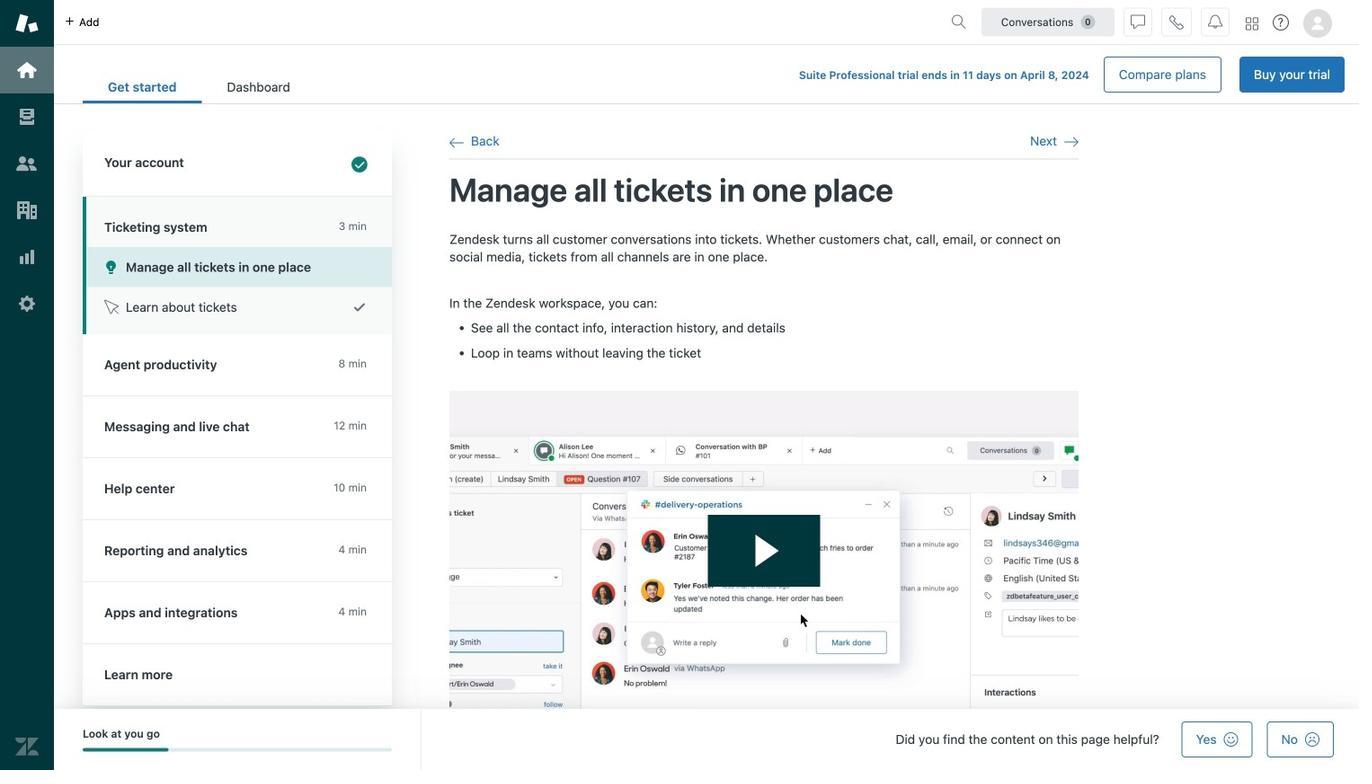 Task type: locate. For each thing, give the bounding box(es) containing it.
views image
[[15, 105, 39, 129]]

video thumbnail image
[[450, 391, 1079, 742], [450, 391, 1079, 742]]

notifications image
[[1209, 15, 1223, 29]]

region
[[450, 231, 1079, 742]]

tab
[[202, 70, 316, 103]]

footer
[[54, 710, 1360, 771]]

heading
[[83, 132, 392, 197]]

progress-bar progress bar
[[83, 749, 392, 752]]

reporting image
[[15, 246, 39, 269]]

tab list
[[83, 70, 316, 103]]

button displays agent's chat status as invisible. image
[[1131, 15, 1146, 29]]

video element
[[450, 391, 1079, 742]]

progress bar image
[[83, 749, 169, 752]]

get started image
[[15, 58, 39, 82]]

zendesk support image
[[15, 12, 39, 35]]



Task type: vqa. For each thing, say whether or not it's contained in the screenshot.
Search: text field
no



Task type: describe. For each thing, give the bounding box(es) containing it.
main element
[[0, 0, 54, 771]]

zendesk products image
[[1247, 18, 1259, 30]]

zendesk image
[[15, 736, 39, 759]]

get help image
[[1274, 14, 1290, 31]]

content-title region
[[450, 177, 1079, 202]]

April 8, 2024 text field
[[1021, 69, 1090, 81]]

organizations image
[[15, 199, 39, 222]]

customers image
[[15, 152, 39, 175]]

admin image
[[15, 292, 39, 316]]



